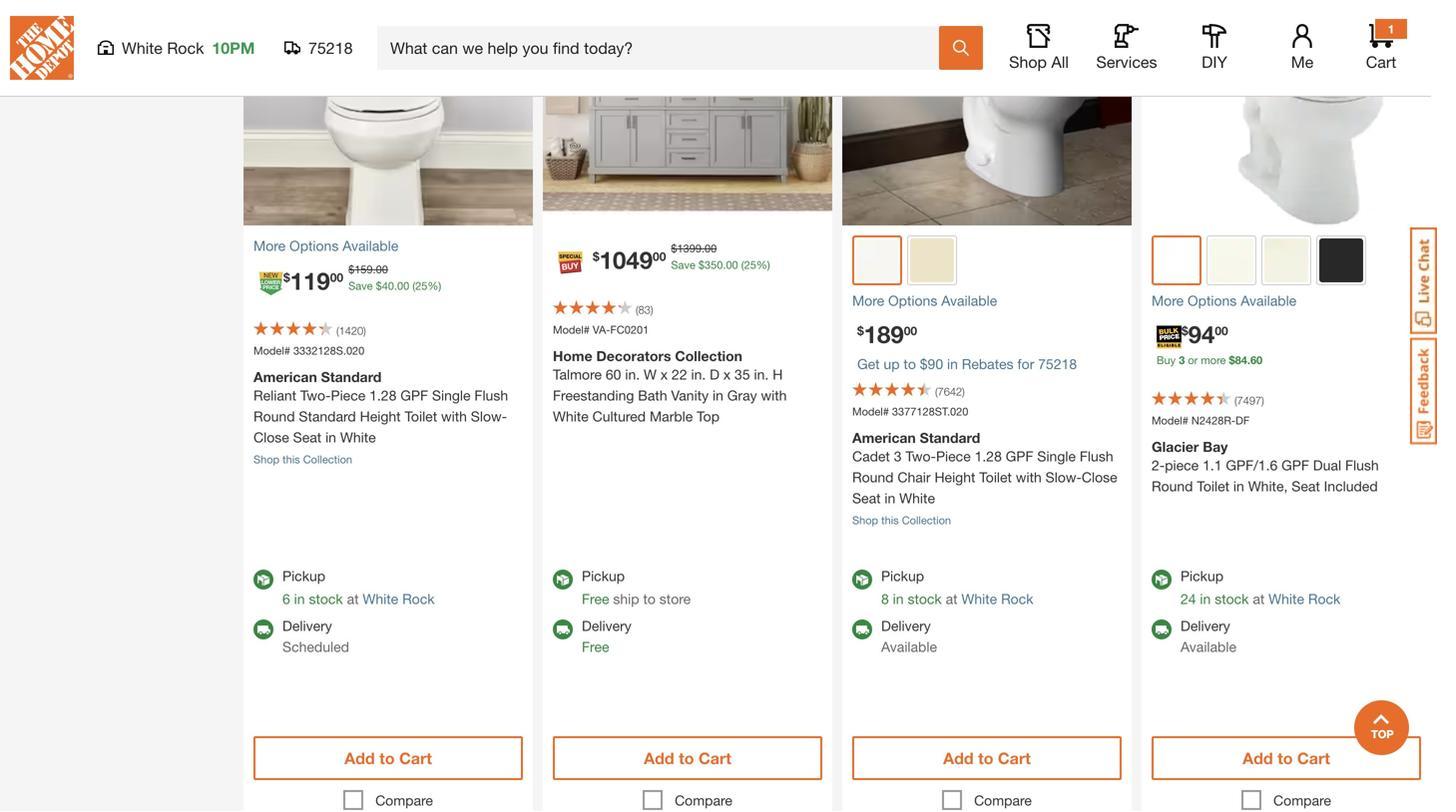 Task type: vqa. For each thing, say whether or not it's contained in the screenshot.
90255
no



Task type: describe. For each thing, give the bounding box(es) containing it.
( 7497 )
[[1234, 394, 1264, 407]]

bath
[[638, 387, 667, 404]]

get up to $90 in  rebates for 75218 button
[[857, 356, 1077, 372]]

189
[[864, 320, 904, 348]]

white inside pickup 8 in stock at white rock
[[961, 591, 997, 607]]

1.1
[[1203, 457, 1222, 474]]

$ 1399 . 00 save $ 350 . 00 ( 25 %)
[[671, 242, 770, 271]]

available down 24
[[1181, 639, 1236, 655]]

24
[[1181, 591, 1196, 607]]

with inside american standard cadet 3 two-piece 1.28 gpf single flush round chair height toilet with slow-close seat in white shop this collection
[[1016, 469, 1042, 485]]

shop all button
[[1007, 24, 1071, 72]]

add to cart button for delivery available
[[852, 736, 1122, 780]]

8
[[881, 591, 889, 607]]

available shipping image for scheduled
[[253, 620, 273, 640]]

glacier
[[1152, 439, 1199, 455]]

with inside home decorators collection talmore 60 in. w x 22 in. d x 35 in. h freestanding bath vanity in gray with white cultured marble top
[[761, 387, 787, 404]]

white rock link for pickup 8 in stock at white rock
[[961, 591, 1033, 607]]

at for 8 in stock
[[946, 591, 958, 607]]

stock for 6 in stock
[[309, 591, 343, 607]]

40
[[382, 279, 394, 292]]

$ for 1399
[[671, 242, 677, 255]]

00 inside $ 119 00
[[330, 270, 343, 284]]

rock for pickup 24 in stock at white rock
[[1308, 591, 1341, 607]]

flush for glacier bay 2-piece 1.1 gpf/1.6 gpf dual flush round toilet in white, seat included
[[1345, 457, 1379, 474]]

available for pickup image for 6 in stock
[[253, 570, 273, 590]]

toilet inside "glacier bay 2-piece 1.1 gpf/1.6 gpf dual flush round toilet in white, seat included"
[[1197, 478, 1230, 494]]

white inside american standard reliant two-piece 1.28 gpf single flush round standard height toilet with slow- close seat in white shop this collection
[[340, 429, 376, 446]]

height inside american standard cadet 3 two-piece 1.28 gpf single flush round chair height toilet with slow-close seat in white shop this collection
[[935, 469, 975, 485]]

3 in. from the left
[[754, 366, 769, 383]]

at for 24 in stock
[[1253, 591, 1265, 607]]

options for buy
[[1188, 292, 1237, 309]]

services
[[1096, 52, 1157, 71]]

stock for 24 in stock
[[1215, 591, 1249, 607]]

the home depot logo image
[[10, 16, 74, 80]]

) for ( 7642 )
[[962, 385, 965, 398]]

$ 1049 00
[[593, 245, 666, 274]]

pickup for 6
[[282, 568, 325, 584]]

4 compare from the left
[[1273, 792, 1331, 809]]

glacier bay 2-piece 1.1 gpf/1.6 gpf dual flush round toilet in white, seat included
[[1152, 439, 1379, 494]]

dual
[[1313, 457, 1341, 474]]

collection inside american standard cadet 3 two-piece 1.28 gpf single flush round chair height toilet with slow-close seat in white shop this collection
[[902, 514, 951, 527]]

available for pickup image
[[1152, 570, 1172, 590]]

seat inside "glacier bay 2-piece 1.1 gpf/1.6 gpf dual flush round toilet in white, seat included"
[[1292, 478, 1320, 494]]

slow- inside american standard reliant two-piece 1.28 gpf single flush round standard height toilet with slow- close seat in white shop this collection
[[471, 408, 507, 425]]

$ 119 00
[[283, 266, 343, 295]]

collection inside home decorators collection talmore 60 in. w x 22 in. d x 35 in. h freestanding bath vanity in gray with white cultured marble top
[[675, 348, 742, 364]]

standard for standard
[[321, 369, 382, 385]]

american for reliant
[[253, 369, 317, 385]]

22
[[672, 366, 687, 383]]

talmore
[[553, 366, 602, 383]]

159
[[354, 263, 373, 276]]

$ for 94
[[1182, 324, 1188, 338]]

bone image
[[910, 238, 954, 282]]

available right available shipping image
[[881, 639, 937, 655]]

model# for model# n2428r-df
[[1152, 414, 1188, 427]]

delivery scheduled
[[282, 618, 349, 655]]

$ 159 . 00 save $ 40 . 00 ( 25 %)
[[348, 263, 441, 292]]

75218 inside 75218 button
[[308, 38, 353, 57]]

free for pickup free ship to store
[[582, 591, 609, 607]]

home
[[553, 348, 592, 364]]

2-
[[1152, 457, 1165, 474]]

1 vertical spatial standard
[[299, 408, 356, 425]]

0 horizontal spatial more
[[253, 237, 286, 254]]

up
[[884, 356, 900, 372]]

1420
[[339, 324, 363, 337]]

$ for 159
[[348, 263, 354, 276]]

add to cart for delivery scheduled
[[344, 749, 432, 768]]

me
[[1291, 52, 1314, 71]]

american for cadet
[[852, 430, 916, 446]]

in inside pickup 24 in stock at white rock
[[1200, 591, 1211, 607]]

in inside pickup 8 in stock at white rock
[[893, 591, 904, 607]]

feedback link image
[[1410, 337, 1437, 445]]

model# 3377128st.020
[[852, 405, 968, 418]]

available down bone image
[[941, 292, 997, 309]]

freestanding
[[553, 387, 634, 404]]

cadet
[[852, 448, 890, 465]]

in inside "glacier bay 2-piece 1.1 gpf/1.6 gpf dual flush round toilet in white, seat included"
[[1233, 478, 1244, 494]]

0 horizontal spatial options
[[289, 237, 339, 254]]

piece inside american standard cadet 3 two-piece 1.28 gpf single flush round chair height toilet with slow-close seat in white shop this collection
[[936, 448, 971, 465]]

toilet inside american standard cadet 3 two-piece 1.28 gpf single flush round chair height toilet with slow-close seat in white shop this collection
[[979, 469, 1012, 485]]

gpf/1.6
[[1226, 457, 1278, 474]]

piece inside american standard reliant two-piece 1.28 gpf single flush round standard height toilet with slow- close seat in white shop this collection
[[331, 387, 366, 404]]

american standard cadet 3 two-piece 1.28 gpf single flush round chair height toilet with slow-close seat in white shop this collection
[[852, 430, 1117, 527]]

diy button
[[1183, 24, 1246, 72]]

model# 3332128s.020
[[253, 344, 365, 357]]

350
[[705, 258, 723, 271]]

in right "$90"
[[947, 356, 958, 372]]

pickup free ship to store
[[582, 568, 691, 607]]

( for ( 7497 )
[[1234, 394, 1237, 407]]

vanity
[[671, 387, 709, 404]]

rebates
[[962, 356, 1014, 372]]

save for 119
[[348, 279, 373, 292]]

3377128st.020
[[892, 405, 968, 418]]

shop all
[[1009, 52, 1069, 71]]

piece
[[1165, 457, 1199, 474]]

d
[[710, 366, 720, 383]]

0 horizontal spatial more options available
[[253, 237, 398, 254]]

at for 6 in stock
[[347, 591, 359, 607]]

$ 94 00
[[1182, 320, 1228, 348]]

live chat image
[[1410, 228, 1437, 334]]

shop inside button
[[1009, 52, 1047, 71]]

to inside pickup free ship to store
[[643, 591, 656, 607]]

model# va-fc0201
[[553, 323, 649, 336]]

cart for pickup 8 in stock at white rock
[[998, 749, 1031, 768]]

buy 3 or more $ 84 . 60
[[1157, 354, 1263, 367]]

shop this collection link for white
[[852, 514, 951, 527]]

10pm
[[212, 38, 255, 57]]

diy
[[1202, 52, 1227, 71]]

$90
[[920, 356, 943, 372]]

( for ( 7642 )
[[935, 385, 938, 398]]

with inside american standard reliant two-piece 1.28 gpf single flush round standard height toilet with slow- close seat in white shop this collection
[[441, 408, 467, 425]]

american standard reliant two-piece 1.28 gpf single flush round standard height toilet with slow- close seat in white shop this collection
[[253, 369, 508, 466]]

more options available link for 189
[[852, 290, 1122, 311]]

00 inside $ 1049 00
[[653, 249, 666, 263]]

6
[[282, 591, 290, 607]]

bay
[[1203, 439, 1228, 455]]

available shipping image
[[852, 620, 872, 640]]

white rock 10pm
[[122, 38, 255, 57]]

model# for model# 3332128s.020
[[253, 344, 290, 357]]

marble
[[650, 408, 693, 425]]

seat inside american standard cadet 3 two-piece 1.28 gpf single flush round chair height toilet with slow-close seat in white shop this collection
[[852, 490, 881, 506]]

rock for pickup 6 in stock at white rock
[[402, 591, 435, 607]]

( 7642 )
[[935, 385, 965, 398]]

scheduled
[[282, 639, 349, 655]]

( 83 )
[[636, 303, 653, 316]]

slow- inside american standard cadet 3 two-piece 1.28 gpf single flush round chair height toilet with slow-close seat in white shop this collection
[[1046, 469, 1082, 485]]

standard for round
[[920, 430, 980, 446]]

84
[[1235, 354, 1247, 367]]

w
[[644, 366, 657, 383]]

delivery available for 8
[[881, 618, 937, 655]]

What can we help you find today? search field
[[390, 27, 938, 69]]

( for ( 1420 )
[[336, 324, 339, 337]]

buy
[[1157, 354, 1176, 367]]

35
[[735, 366, 750, 383]]

%) for 119
[[428, 279, 441, 292]]

pickup 6 in stock at white rock
[[282, 568, 435, 607]]

delivery for free
[[582, 618, 631, 634]]

0 horizontal spatial more options available link
[[253, 235, 523, 256]]

( inside $ 1399 . 00 save $ 350 . 00 ( 25 %)
[[741, 258, 744, 271]]

1
[[1388, 22, 1395, 36]]

model# for model# 3377128st.020
[[852, 405, 889, 418]]

va-
[[593, 323, 610, 336]]

more for 189
[[852, 292, 884, 309]]

in inside the pickup 6 in stock at white rock
[[294, 591, 305, 607]]

reliant two-piece 1.28 gpf single flush round standard height toilet with slow-close seat in white image
[[244, 0, 533, 226]]

delivery for 24
[[1181, 618, 1230, 634]]

( 1420 )
[[336, 324, 366, 337]]

add to cart button for delivery scheduled
[[253, 736, 523, 780]]

black image
[[1319, 238, 1363, 282]]

bone image
[[1264, 238, 1308, 282]]

1 horizontal spatial 75218
[[1038, 356, 1077, 372]]

get up to $90 in  rebates for 75218
[[857, 356, 1077, 372]]

compare for delivery available
[[974, 792, 1032, 809]]

%) for 1049
[[756, 258, 770, 271]]

7497
[[1237, 394, 1262, 407]]

white left 10pm on the left
[[122, 38, 163, 57]]

more
[[1201, 354, 1226, 367]]

2 in. from the left
[[691, 366, 706, 383]]

cart 1
[[1366, 22, 1396, 71]]



Task type: locate. For each thing, give the bounding box(es) containing it.
ship
[[613, 591, 639, 607]]

2 horizontal spatial toilet
[[1197, 478, 1230, 494]]

gpf
[[400, 387, 428, 404], [1006, 448, 1033, 465], [1282, 457, 1309, 474]]

model# up reliant
[[253, 344, 290, 357]]

2 available shipping image from the left
[[553, 620, 573, 640]]

1 white image from the left
[[856, 239, 898, 281]]

1 white rock link from the left
[[363, 591, 435, 607]]

pickup inside pickup 8 in stock at white rock
[[881, 568, 924, 584]]

3 up the chair
[[894, 448, 902, 465]]

rock inside pickup 24 in stock at white rock
[[1308, 591, 1341, 607]]

2 at from the left
[[946, 591, 958, 607]]

3 at from the left
[[1253, 591, 1265, 607]]

more options available down bone image
[[852, 292, 997, 309]]

pickup
[[282, 568, 325, 584], [582, 568, 625, 584], [881, 568, 924, 584], [1181, 568, 1224, 584]]

compare for delivery scheduled
[[375, 792, 433, 809]]

delivery up scheduled
[[282, 618, 332, 634]]

1 at from the left
[[347, 591, 359, 607]]

collection inside american standard reliant two-piece 1.28 gpf single flush round standard height toilet with slow- close seat in white shop this collection
[[303, 453, 352, 466]]

3 inside american standard cadet 3 two-piece 1.28 gpf single flush round chair height toilet with slow-close seat in white shop this collection
[[894, 448, 902, 465]]

2 delivery from the left
[[582, 618, 631, 634]]

to
[[904, 356, 916, 372], [643, 591, 656, 607], [379, 749, 395, 768], [679, 749, 694, 768], [978, 749, 993, 768], [1277, 749, 1293, 768]]

$ inside $ 1049 00
[[593, 249, 599, 263]]

this inside american standard reliant two-piece 1.28 gpf single flush round standard height toilet with slow- close seat in white shop this collection
[[283, 453, 300, 466]]

piece down 3377128st.020
[[936, 448, 971, 465]]

reliant
[[253, 387, 296, 404]]

3 white rock link from the left
[[1269, 591, 1341, 607]]

1 horizontal spatial stock
[[908, 591, 942, 607]]

2 horizontal spatial shop
[[1009, 52, 1047, 71]]

1 horizontal spatial delivery available
[[1181, 618, 1236, 655]]

0 horizontal spatial this
[[283, 453, 300, 466]]

piece down the 3332128s.020 at the left
[[331, 387, 366, 404]]

2 vertical spatial with
[[1016, 469, 1042, 485]]

0 horizontal spatial white image
[[856, 239, 898, 281]]

3332128s.020
[[293, 344, 365, 357]]

4 add to cart button from the left
[[1152, 736, 1421, 780]]

in
[[947, 356, 958, 372], [713, 387, 723, 404], [325, 429, 336, 446], [1233, 478, 1244, 494], [885, 490, 895, 506], [294, 591, 305, 607], [893, 591, 904, 607], [1200, 591, 1211, 607]]

delivery for 8
[[881, 618, 931, 634]]

1 add to cart button from the left
[[253, 736, 523, 780]]

75218 right 10pm on the left
[[308, 38, 353, 57]]

%) right 350
[[756, 258, 770, 271]]

add to cart for delivery available
[[943, 749, 1031, 768]]

stock inside pickup 8 in stock at white rock
[[908, 591, 942, 607]]

3 available for pickup image from the left
[[852, 570, 872, 590]]

75218
[[308, 38, 353, 57], [1038, 356, 1077, 372]]

1 vertical spatial free
[[582, 639, 609, 655]]

round down reliant
[[253, 408, 295, 425]]

%) right the 40
[[428, 279, 441, 292]]

save inside $ 1399 . 00 save $ 350 . 00 ( 25 %)
[[671, 258, 695, 271]]

model# up the glacier
[[1152, 414, 1188, 427]]

in down d
[[713, 387, 723, 404]]

1 horizontal spatial close
[[1082, 469, 1117, 485]]

0 horizontal spatial shop
[[253, 453, 280, 466]]

delivery down the ship
[[582, 618, 631, 634]]

more options available for buy
[[1152, 292, 1297, 309]]

more options available link up rebates
[[852, 290, 1122, 311]]

25 inside the $ 159 . 00 save $ 40 . 00 ( 25 %)
[[415, 279, 428, 292]]

60 inside home decorators collection talmore 60 in. w x 22 in. d x 35 in. h freestanding bath vanity in gray with white cultured marble top
[[606, 366, 621, 383]]

2 stock from the left
[[908, 591, 942, 607]]

n2428r-
[[1191, 414, 1236, 427]]

in right 6
[[294, 591, 305, 607]]

0 horizontal spatial 3
[[894, 448, 902, 465]]

3 add from the left
[[943, 749, 974, 768]]

in right 24
[[1200, 591, 1211, 607]]

25 inside $ 1399 . 00 save $ 350 . 00 ( 25 %)
[[744, 258, 756, 271]]

available shipping image for available
[[1152, 620, 1172, 640]]

1 horizontal spatial options
[[888, 292, 937, 309]]

( inside the $ 159 . 00 save $ 40 . 00 ( 25 %)
[[412, 279, 415, 292]]

2 add from the left
[[644, 749, 674, 768]]

1 horizontal spatial collection
[[675, 348, 742, 364]]

two- up the chair
[[906, 448, 936, 465]]

1 delivery from the left
[[282, 618, 332, 634]]

( up fc0201
[[636, 303, 638, 316]]

2 horizontal spatial round
[[1152, 478, 1193, 494]]

1 vertical spatial this
[[881, 514, 899, 527]]

save
[[671, 258, 695, 271], [348, 279, 373, 292]]

talmore 60 in. w x 22 in. d x 35 in. h freestanding bath vanity in gray with white cultured marble top image
[[543, 0, 832, 226]]

shop this collection link for shop
[[253, 453, 352, 466]]

1 horizontal spatial american
[[852, 430, 916, 446]]

2 horizontal spatial available for pickup image
[[852, 570, 872, 590]]

$
[[671, 242, 677, 255], [593, 249, 599, 263], [698, 258, 705, 271], [348, 263, 354, 276], [283, 270, 290, 284], [376, 279, 382, 292], [857, 324, 864, 338], [1182, 324, 1188, 338], [1229, 354, 1235, 367]]

available for pickup image
[[253, 570, 273, 590], [553, 570, 573, 590], [852, 570, 872, 590]]

free
[[582, 591, 609, 607], [582, 639, 609, 655]]

at right 8
[[946, 591, 958, 607]]

1 horizontal spatial two-
[[906, 448, 936, 465]]

1.28 inside american standard reliant two-piece 1.28 gpf single flush round standard height toilet with slow- close seat in white shop this collection
[[369, 387, 397, 404]]

0 horizontal spatial single
[[432, 387, 471, 404]]

1 free from the top
[[582, 591, 609, 607]]

25
[[744, 258, 756, 271], [415, 279, 428, 292]]

in inside american standard reliant two-piece 1.28 gpf single flush round standard height toilet with slow- close seat in white shop this collection
[[325, 429, 336, 446]]

pickup up 8
[[881, 568, 924, 584]]

$ inside $ 94 00
[[1182, 324, 1188, 338]]

in. left h
[[754, 366, 769, 383]]

save inside the $ 159 . 00 save $ 40 . 00 ( 25 %)
[[348, 279, 373, 292]]

94
[[1188, 320, 1215, 348]]

home decorators collection talmore 60 in. w x 22 in. d x 35 in. h freestanding bath vanity in gray with white cultured marble top
[[553, 348, 787, 425]]

0 horizontal spatial close
[[253, 429, 289, 446]]

gpf inside "glacier bay 2-piece 1.1 gpf/1.6 gpf dual flush round toilet in white, seat included"
[[1282, 457, 1309, 474]]

1 horizontal spatial toilet
[[979, 469, 1012, 485]]

25 for 119
[[415, 279, 428, 292]]

119
[[290, 266, 330, 295]]

0 horizontal spatial %)
[[428, 279, 441, 292]]

x right the "w" at the left of page
[[661, 366, 668, 383]]

0 horizontal spatial delivery available
[[881, 618, 937, 655]]

pickup 24 in stock at white rock
[[1181, 568, 1341, 607]]

with
[[761, 387, 787, 404], [441, 408, 467, 425], [1016, 469, 1042, 485]]

1.28 inside american standard cadet 3 two-piece 1.28 gpf single flush round chair height toilet with slow-close seat in white shop this collection
[[975, 448, 1002, 465]]

top
[[697, 408, 720, 425]]

pickup up the ship
[[582, 568, 625, 584]]

single inside american standard cadet 3 two-piece 1.28 gpf single flush round chair height toilet with slow-close seat in white shop this collection
[[1037, 448, 1076, 465]]

american up cadet
[[852, 430, 916, 446]]

more
[[253, 237, 286, 254], [852, 292, 884, 309], [1152, 292, 1184, 309]]

delivery inside delivery scheduled
[[282, 618, 332, 634]]

seat down cadet
[[852, 490, 881, 506]]

0 vertical spatial single
[[432, 387, 471, 404]]

h
[[773, 366, 783, 383]]

1 x from the left
[[661, 366, 668, 383]]

height down the 3332128s.020 at the left
[[360, 408, 401, 425]]

delivery available down 24
[[1181, 618, 1236, 655]]

pickup 8 in stock at white rock
[[881, 568, 1033, 607]]

available shipping image down available for pickup image
[[1152, 620, 1172, 640]]

7642
[[938, 385, 962, 398]]

rock inside pickup 8 in stock at white rock
[[1001, 591, 1033, 607]]

services button
[[1095, 24, 1159, 72]]

shop this collection link down reliant
[[253, 453, 352, 466]]

white rock link
[[363, 591, 435, 607], [961, 591, 1033, 607], [1269, 591, 1341, 607]]

1 vertical spatial close
[[1082, 469, 1117, 485]]

delivery for 6
[[282, 618, 332, 634]]

white rock link for pickup 24 in stock at white rock
[[1269, 591, 1341, 607]]

model# for model# va-fc0201
[[553, 323, 590, 336]]

1 compare from the left
[[375, 792, 433, 809]]

two- inside american standard reliant two-piece 1.28 gpf single flush round standard height toilet with slow- close seat in white shop this collection
[[300, 387, 331, 404]]

free inside delivery free
[[582, 639, 609, 655]]

) for ( 83 )
[[651, 303, 653, 316]]

) for ( 7497 )
[[1262, 394, 1264, 407]]

1 add from the left
[[344, 749, 375, 768]]

piece
[[331, 387, 366, 404], [936, 448, 971, 465]]

2 horizontal spatial at
[[1253, 591, 1265, 607]]

decorators
[[596, 348, 671, 364]]

included
[[1324, 478, 1378, 494]]

stock up delivery scheduled
[[309, 591, 343, 607]]

white inside american standard cadet 3 two-piece 1.28 gpf single flush round chair height toilet with slow-close seat in white shop this collection
[[899, 490, 935, 506]]

in right 8
[[893, 591, 904, 607]]

white image left biscuit image
[[1156, 239, 1198, 281]]

flush inside "glacier bay 2-piece 1.1 gpf/1.6 gpf dual flush round toilet in white, seat included"
[[1345, 457, 1379, 474]]

0 horizontal spatial available for pickup image
[[253, 570, 273, 590]]

collection
[[675, 348, 742, 364], [303, 453, 352, 466], [902, 514, 951, 527]]

0 horizontal spatial piece
[[331, 387, 366, 404]]

standard inside american standard cadet 3 two-piece 1.28 gpf single flush round chair height toilet with slow-close seat in white shop this collection
[[920, 430, 980, 446]]

white inside the pickup 6 in stock at white rock
[[363, 591, 398, 607]]

round inside american standard cadet 3 two-piece 1.28 gpf single flush round chair height toilet with slow-close seat in white shop this collection
[[852, 469, 894, 485]]

0 vertical spatial shop
[[1009, 52, 1047, 71]]

height inside american standard reliant two-piece 1.28 gpf single flush round standard height toilet with slow- close seat in white shop this collection
[[360, 408, 401, 425]]

1 horizontal spatial more options available
[[852, 292, 997, 309]]

2 horizontal spatial more options available
[[1152, 292, 1297, 309]]

american inside american standard reliant two-piece 1.28 gpf single flush round standard height toilet with slow- close seat in white shop this collection
[[253, 369, 317, 385]]

available for pickup image for free
[[553, 570, 573, 590]]

close
[[253, 429, 289, 446], [1082, 469, 1117, 485]]

0 horizontal spatial with
[[441, 408, 467, 425]]

in inside home decorators collection talmore 60 in. w x 22 in. d x 35 in. h freestanding bath vanity in gray with white cultured marble top
[[713, 387, 723, 404]]

available up 159
[[343, 237, 398, 254]]

2 horizontal spatial with
[[1016, 469, 1042, 485]]

25 right the 40
[[415, 279, 428, 292]]

seat inside american standard reliant two-piece 1.28 gpf single flush round standard height toilet with slow- close seat in white shop this collection
[[293, 429, 322, 446]]

this down the chair
[[881, 514, 899, 527]]

cadet 3 two-piece 1.28 gpf single flush round chair height toilet with slow-close seat in white image
[[842, 0, 1132, 226]]

white right 6
[[363, 591, 398, 607]]

model# n2428r-df
[[1152, 414, 1250, 427]]

add to cart for delivery free
[[644, 749, 731, 768]]

2 horizontal spatial more
[[1152, 292, 1184, 309]]

available shipping image for free
[[553, 620, 573, 640]]

fc0201
[[610, 323, 649, 336]]

1 horizontal spatial shop this collection link
[[852, 514, 951, 527]]

flush for american standard reliant two-piece 1.28 gpf single flush round standard height toilet with slow- close seat in white shop this collection
[[474, 387, 508, 404]]

0 vertical spatial %)
[[756, 258, 770, 271]]

pickup for 24
[[1181, 568, 1224, 584]]

2 white rock link from the left
[[961, 591, 1033, 607]]

stock right 24
[[1215, 591, 1249, 607]]

in.
[[625, 366, 640, 383], [691, 366, 706, 383], [754, 366, 769, 383]]

1 horizontal spatial gpf
[[1006, 448, 1033, 465]]

cart
[[1366, 52, 1396, 71], [399, 749, 432, 768], [699, 749, 731, 768], [998, 749, 1031, 768], [1297, 749, 1330, 768]]

cart for pickup free ship to store
[[699, 749, 731, 768]]

00 inside the $ 189 00
[[904, 324, 917, 338]]

seat down the dual
[[1292, 478, 1320, 494]]

stock right 8
[[908, 591, 942, 607]]

in. left d
[[691, 366, 706, 383]]

seat down reliant
[[293, 429, 322, 446]]

add for delivery free
[[644, 749, 674, 768]]

round inside american standard reliant two-piece 1.28 gpf single flush round standard height toilet with slow- close seat in white shop this collection
[[253, 408, 295, 425]]

save for 1049
[[671, 258, 695, 271]]

more up $ 119 00
[[253, 237, 286, 254]]

stock inside the pickup 6 in stock at white rock
[[309, 591, 343, 607]]

white inside home decorators collection talmore 60 in. w x 22 in. d x 35 in. h freestanding bath vanity in gray with white cultured marble top
[[553, 408, 589, 425]]

1 horizontal spatial this
[[881, 514, 899, 527]]

1 horizontal spatial 25
[[744, 258, 756, 271]]

white image
[[856, 239, 898, 281], [1156, 239, 1198, 281]]

1 in. from the left
[[625, 366, 640, 383]]

60 down the decorators
[[606, 366, 621, 383]]

cart for pickup 6 in stock at white rock
[[399, 749, 432, 768]]

2 horizontal spatial more options available link
[[1152, 290, 1421, 311]]

2 available for pickup image from the left
[[553, 570, 573, 590]]

1 horizontal spatial flush
[[1080, 448, 1113, 465]]

rock for pickup 8 in stock at white rock
[[1001, 591, 1033, 607]]

get
[[857, 356, 880, 372]]

for
[[1017, 356, 1034, 372]]

1 delivery available from the left
[[881, 618, 937, 655]]

free left the ship
[[582, 591, 609, 607]]

pickup for free
[[582, 568, 625, 584]]

1049
[[599, 245, 653, 274]]

white down the 3332128s.020 at the left
[[340, 429, 376, 446]]

height right the chair
[[935, 469, 975, 485]]

3 available shipping image from the left
[[1152, 620, 1172, 640]]

1 horizontal spatial %)
[[756, 258, 770, 271]]

pickup inside pickup 24 in stock at white rock
[[1181, 568, 1224, 584]]

25 for 1049
[[744, 258, 756, 271]]

in. left the "w" at the left of page
[[625, 366, 640, 383]]

2 horizontal spatial white rock link
[[1269, 591, 1341, 607]]

available for pickup image up available shipping image
[[852, 570, 872, 590]]

1 horizontal spatial slow-
[[1046, 469, 1082, 485]]

rock inside the pickup 6 in stock at white rock
[[402, 591, 435, 607]]

american inside american standard cadet 3 two-piece 1.28 gpf single flush round chair height toilet with slow-close seat in white shop this collection
[[852, 430, 916, 446]]

3 pickup from the left
[[881, 568, 924, 584]]

1 vertical spatial shop
[[253, 453, 280, 466]]

delivery available for 24
[[1181, 618, 1236, 655]]

white inside pickup 24 in stock at white rock
[[1269, 591, 1304, 607]]

gpf inside american standard reliant two-piece 1.28 gpf single flush round standard height toilet with slow- close seat in white shop this collection
[[400, 387, 428, 404]]

white right 24
[[1269, 591, 1304, 607]]

2 delivery available from the left
[[1181, 618, 1236, 655]]

0 vertical spatial 25
[[744, 258, 756, 271]]

1 horizontal spatial piece
[[936, 448, 971, 465]]

at up delivery scheduled
[[347, 591, 359, 607]]

2 horizontal spatial seat
[[1292, 478, 1320, 494]]

white
[[122, 38, 163, 57], [553, 408, 589, 425], [340, 429, 376, 446], [899, 490, 935, 506], [363, 591, 398, 607], [961, 591, 997, 607], [1269, 591, 1304, 607]]

more options available link
[[253, 235, 523, 256], [852, 290, 1122, 311], [1152, 290, 1421, 311]]

me button
[[1270, 24, 1334, 72]]

standard
[[321, 369, 382, 385], [299, 408, 356, 425], [920, 430, 980, 446]]

1 pickup from the left
[[282, 568, 325, 584]]

( for ( 83 )
[[636, 303, 638, 316]]

two- right reliant
[[300, 387, 331, 404]]

) for ( 1420 )
[[363, 324, 366, 337]]

white rock link for pickup 6 in stock at white rock
[[363, 591, 435, 607]]

pickup inside the pickup 6 in stock at white rock
[[282, 568, 325, 584]]

close down reliant
[[253, 429, 289, 446]]

gpf for american
[[400, 387, 428, 404]]

options
[[289, 237, 339, 254], [888, 292, 937, 309], [1188, 292, 1237, 309]]

white image for 189
[[856, 239, 898, 281]]

1 horizontal spatial 60
[[1250, 354, 1263, 367]]

shop left all
[[1009, 52, 1047, 71]]

at
[[347, 591, 359, 607], [946, 591, 958, 607], [1253, 591, 1265, 607]]

4 add from the left
[[1243, 749, 1273, 768]]

at inside the pickup 6 in stock at white rock
[[347, 591, 359, 607]]

2 horizontal spatial options
[[1188, 292, 1237, 309]]

shop down cadet
[[852, 514, 878, 527]]

1 vertical spatial with
[[441, 408, 467, 425]]

stock inside pickup 24 in stock at white rock
[[1215, 591, 1249, 607]]

round down piece
[[1152, 478, 1193, 494]]

this inside american standard cadet 3 two-piece 1.28 gpf single flush round chair height toilet with slow-close seat in white shop this collection
[[881, 514, 899, 527]]

more options available link for buy
[[1152, 290, 1421, 311]]

american
[[253, 369, 317, 385], [852, 430, 916, 446]]

0 horizontal spatial round
[[253, 408, 295, 425]]

pickup up 6
[[282, 568, 325, 584]]

available for pickup image left the pickup 6 in stock at white rock
[[253, 570, 273, 590]]

all
[[1051, 52, 1069, 71]]

25 right 350
[[744, 258, 756, 271]]

0 horizontal spatial white rock link
[[363, 591, 435, 607]]

2 vertical spatial standard
[[920, 430, 980, 446]]

available
[[343, 237, 398, 254], [941, 292, 997, 309], [1241, 292, 1297, 309], [881, 639, 937, 655], [1181, 639, 1236, 655]]

more options available
[[253, 237, 398, 254], [852, 292, 997, 309], [1152, 292, 1297, 309]]

( up df
[[1234, 394, 1237, 407]]

0 vertical spatial slow-
[[471, 408, 507, 425]]

model# up cadet
[[852, 405, 889, 418]]

single inside american standard reliant two-piece 1.28 gpf single flush round standard height toilet with slow- close seat in white shop this collection
[[432, 387, 471, 404]]

pickup up 24
[[1181, 568, 1224, 584]]

1 vertical spatial shop this collection link
[[852, 514, 951, 527]]

( right the 40
[[412, 279, 415, 292]]

3 add to cart button from the left
[[852, 736, 1122, 780]]

flush
[[474, 387, 508, 404], [1080, 448, 1113, 465], [1345, 457, 1379, 474]]

0 vertical spatial with
[[761, 387, 787, 404]]

shop inside american standard reliant two-piece 1.28 gpf single flush round standard height toilet with slow- close seat in white shop this collection
[[253, 453, 280, 466]]

free inside pickup free ship to store
[[582, 591, 609, 607]]

more up 189
[[852, 292, 884, 309]]

3 add to cart from the left
[[943, 749, 1031, 768]]

more for buy
[[1152, 292, 1184, 309]]

1 horizontal spatial 3
[[1179, 354, 1185, 367]]

0 horizontal spatial seat
[[293, 429, 322, 446]]

0 vertical spatial save
[[671, 258, 695, 271]]

0 horizontal spatial american
[[253, 369, 317, 385]]

0 vertical spatial 75218
[[308, 38, 353, 57]]

delivery available
[[881, 618, 937, 655], [1181, 618, 1236, 655]]

3 left or
[[1179, 354, 1185, 367]]

df
[[1236, 414, 1250, 427]]

white,
[[1248, 478, 1288, 494]]

model#
[[553, 323, 590, 336], [253, 344, 290, 357], [852, 405, 889, 418], [1152, 414, 1188, 427]]

stock for 8 in stock
[[908, 591, 942, 607]]

add to cart button for delivery free
[[553, 736, 822, 780]]

rock
[[167, 38, 204, 57], [402, 591, 435, 607], [1001, 591, 1033, 607], [1308, 591, 1341, 607]]

in inside american standard cadet 3 two-piece 1.28 gpf single flush round chair height toilet with slow-close seat in white shop this collection
[[885, 490, 895, 506]]

0 horizontal spatial shop this collection link
[[253, 453, 352, 466]]

0 horizontal spatial flush
[[474, 387, 508, 404]]

more options available up $ 119 00
[[253, 237, 398, 254]]

toilet inside american standard reliant two-piece 1.28 gpf single flush round standard height toilet with slow- close seat in white shop this collection
[[405, 408, 437, 425]]

gray
[[727, 387, 757, 404]]

2 free from the top
[[582, 639, 609, 655]]

this down reliant
[[283, 453, 300, 466]]

available shipping image
[[253, 620, 273, 640], [553, 620, 573, 640], [1152, 620, 1172, 640]]

0 horizontal spatial available shipping image
[[253, 620, 273, 640]]

options up the $ 189 00
[[888, 292, 937, 309]]

83
[[638, 303, 651, 316]]

0 horizontal spatial height
[[360, 408, 401, 425]]

round for 2-
[[1152, 478, 1193, 494]]

available for pickup image for 8 in stock
[[852, 570, 872, 590]]

gpf inside american standard cadet 3 two-piece 1.28 gpf single flush round chair height toilet with slow-close seat in white shop this collection
[[1006, 448, 1033, 465]]

biscuit image
[[1210, 238, 1253, 282]]

close inside american standard reliant two-piece 1.28 gpf single flush round standard height toilet with slow- close seat in white shop this collection
[[253, 429, 289, 446]]

pickup for 8
[[881, 568, 924, 584]]

1 horizontal spatial round
[[852, 469, 894, 485]]

2 vertical spatial shop
[[852, 514, 878, 527]]

0 horizontal spatial in.
[[625, 366, 640, 383]]

shop
[[1009, 52, 1047, 71], [253, 453, 280, 466], [852, 514, 878, 527]]

model# up home
[[553, 323, 590, 336]]

flush inside american standard cadet 3 two-piece 1.28 gpf single flush round chair height toilet with slow-close seat in white shop this collection
[[1080, 448, 1113, 465]]

( up 3377128st.020
[[935, 385, 938, 398]]

3
[[1179, 354, 1185, 367], [894, 448, 902, 465]]

options for 189
[[888, 292, 937, 309]]

1399
[[677, 242, 702, 255]]

free down pickup free ship to store at the left
[[582, 639, 609, 655]]

2 compare from the left
[[675, 792, 732, 809]]

4 add to cart from the left
[[1243, 749, 1330, 768]]

1 vertical spatial 3
[[894, 448, 902, 465]]

white right 8
[[961, 591, 997, 607]]

2 add to cart from the left
[[644, 749, 731, 768]]

shop inside american standard cadet 3 two-piece 1.28 gpf single flush round chair height toilet with slow-close seat in white shop this collection
[[852, 514, 878, 527]]

compare for delivery free
[[675, 792, 732, 809]]

in down the 3332128s.020 at the left
[[325, 429, 336, 446]]

1 horizontal spatial x
[[723, 366, 731, 383]]

( up the 3332128s.020 at the left
[[336, 324, 339, 337]]

0 horizontal spatial x
[[661, 366, 668, 383]]

0 horizontal spatial 25
[[415, 279, 428, 292]]

save down 1399
[[671, 258, 695, 271]]

$ for 189
[[857, 324, 864, 338]]

options up $ 119 00
[[289, 237, 339, 254]]

available shipping image left delivery free
[[553, 620, 573, 640]]

0 horizontal spatial 60
[[606, 366, 621, 383]]

( right 350
[[741, 258, 744, 271]]

2 x from the left
[[723, 366, 731, 383]]

1 vertical spatial height
[[935, 469, 975, 485]]

round inside "glacier bay 2-piece 1.1 gpf/1.6 gpf dual flush round toilet in white, seat included"
[[1152, 478, 1193, 494]]

2 pickup from the left
[[582, 568, 625, 584]]

$ inside the $ 189 00
[[857, 324, 864, 338]]

more options available link down bone icon
[[1152, 290, 1421, 311]]

1 horizontal spatial with
[[761, 387, 787, 404]]

delivery down 8
[[881, 618, 931, 634]]

4 delivery from the left
[[1181, 618, 1230, 634]]

2 horizontal spatial in.
[[754, 366, 769, 383]]

delivery free
[[582, 618, 631, 655]]

$ for 1049
[[593, 249, 599, 263]]

shop this collection link down the chair
[[852, 514, 951, 527]]

more options available for 189
[[852, 292, 997, 309]]

at inside pickup 24 in stock at white rock
[[1253, 591, 1265, 607]]

white down freestanding
[[553, 408, 589, 425]]

1 available shipping image from the left
[[253, 620, 273, 640]]

%) inside the $ 159 . 00 save $ 40 . 00 ( 25 %)
[[428, 279, 441, 292]]

1 available for pickup image from the left
[[253, 570, 273, 590]]

4 pickup from the left
[[1181, 568, 1224, 584]]

$ inside $ 119 00
[[283, 270, 290, 284]]

%) inside $ 1399 . 00 save $ 350 . 00 ( 25 %)
[[756, 258, 770, 271]]

delivery down 24
[[1181, 618, 1230, 634]]

shop down reliant
[[253, 453, 280, 466]]

3 delivery from the left
[[881, 618, 931, 634]]

1 stock from the left
[[309, 591, 343, 607]]

2 white image from the left
[[1156, 239, 1198, 281]]

.
[[702, 242, 705, 255], [723, 258, 726, 271], [373, 263, 376, 276], [394, 279, 397, 292], [1247, 354, 1250, 367]]

close inside american standard cadet 3 two-piece 1.28 gpf single flush round chair height toilet with slow-close seat in white shop this collection
[[1082, 469, 1117, 485]]

%)
[[756, 258, 770, 271], [428, 279, 441, 292]]

1 horizontal spatial white image
[[1156, 239, 1198, 281]]

0 horizontal spatial slow-
[[471, 408, 507, 425]]

1 vertical spatial single
[[1037, 448, 1076, 465]]

1 horizontal spatial in.
[[691, 366, 706, 383]]

more up $ 94 00
[[1152, 292, 1184, 309]]

available down bone icon
[[1241, 292, 1297, 309]]

2 add to cart button from the left
[[553, 736, 822, 780]]

1 horizontal spatial 1.28
[[975, 448, 1002, 465]]

75218 right for
[[1038, 356, 1077, 372]]

cultured
[[592, 408, 646, 425]]

free for delivery free
[[582, 639, 609, 655]]

1 add to cart from the left
[[344, 749, 432, 768]]

00 inside $ 94 00
[[1215, 324, 1228, 338]]

round for reliant
[[253, 408, 295, 425]]

$ for 119
[[283, 270, 290, 284]]

0 vertical spatial collection
[[675, 348, 742, 364]]

1 vertical spatial 1.28
[[975, 448, 1002, 465]]

or
[[1188, 354, 1198, 367]]

delivery available down 8
[[881, 618, 937, 655]]

0 vertical spatial this
[[283, 453, 300, 466]]

add for delivery scheduled
[[344, 749, 375, 768]]

gpf for glacier
[[1282, 457, 1309, 474]]

close left 2-
[[1082, 469, 1117, 485]]

1 vertical spatial american
[[852, 430, 916, 446]]

$ 189 00
[[857, 320, 917, 348]]

chair
[[898, 469, 931, 485]]

store
[[659, 591, 691, 607]]

1 horizontal spatial save
[[671, 258, 695, 271]]

1 horizontal spatial more
[[852, 292, 884, 309]]

0 horizontal spatial collection
[[303, 453, 352, 466]]

0 horizontal spatial 1.28
[[369, 387, 397, 404]]

add for delivery available
[[943, 749, 974, 768]]

save down 159
[[348, 279, 373, 292]]

3 stock from the left
[[1215, 591, 1249, 607]]

at inside pickup 8 in stock at white rock
[[946, 591, 958, 607]]

flush inside american standard reliant two-piece 1.28 gpf single flush round standard height toilet with slow- close seat in white shop this collection
[[474, 387, 508, 404]]

white image left bone image
[[856, 239, 898, 281]]

two-
[[300, 387, 331, 404], [906, 448, 936, 465]]

more options available link up the $ 159 . 00 save $ 40 . 00 ( 25 %)
[[253, 235, 523, 256]]

75218 button
[[284, 38, 353, 58]]

3 compare from the left
[[974, 792, 1032, 809]]

1 horizontal spatial white rock link
[[961, 591, 1033, 607]]

options up $ 94 00
[[1188, 292, 1237, 309]]

2-piece 1.1 gpf/1.6 gpf dual flush round toilet in white, seat included image
[[1142, 0, 1431, 226]]

x right d
[[723, 366, 731, 383]]

x
[[661, 366, 668, 383], [723, 366, 731, 383]]

at right 24
[[1253, 591, 1265, 607]]

0 horizontal spatial toilet
[[405, 408, 437, 425]]

white image for buy
[[1156, 239, 1198, 281]]

1 vertical spatial slow-
[[1046, 469, 1082, 485]]

available for pickup image left pickup free ship to store at the left
[[553, 570, 573, 590]]

60 right 84
[[1250, 354, 1263, 367]]

two- inside american standard cadet 3 two-piece 1.28 gpf single flush round chair height toilet with slow-close seat in white shop this collection
[[906, 448, 936, 465]]

1 vertical spatial 75218
[[1038, 356, 1077, 372]]

0 vertical spatial 1.28
[[369, 387, 397, 404]]

0 vertical spatial two-
[[300, 387, 331, 404]]

pickup inside pickup free ship to store
[[582, 568, 625, 584]]



